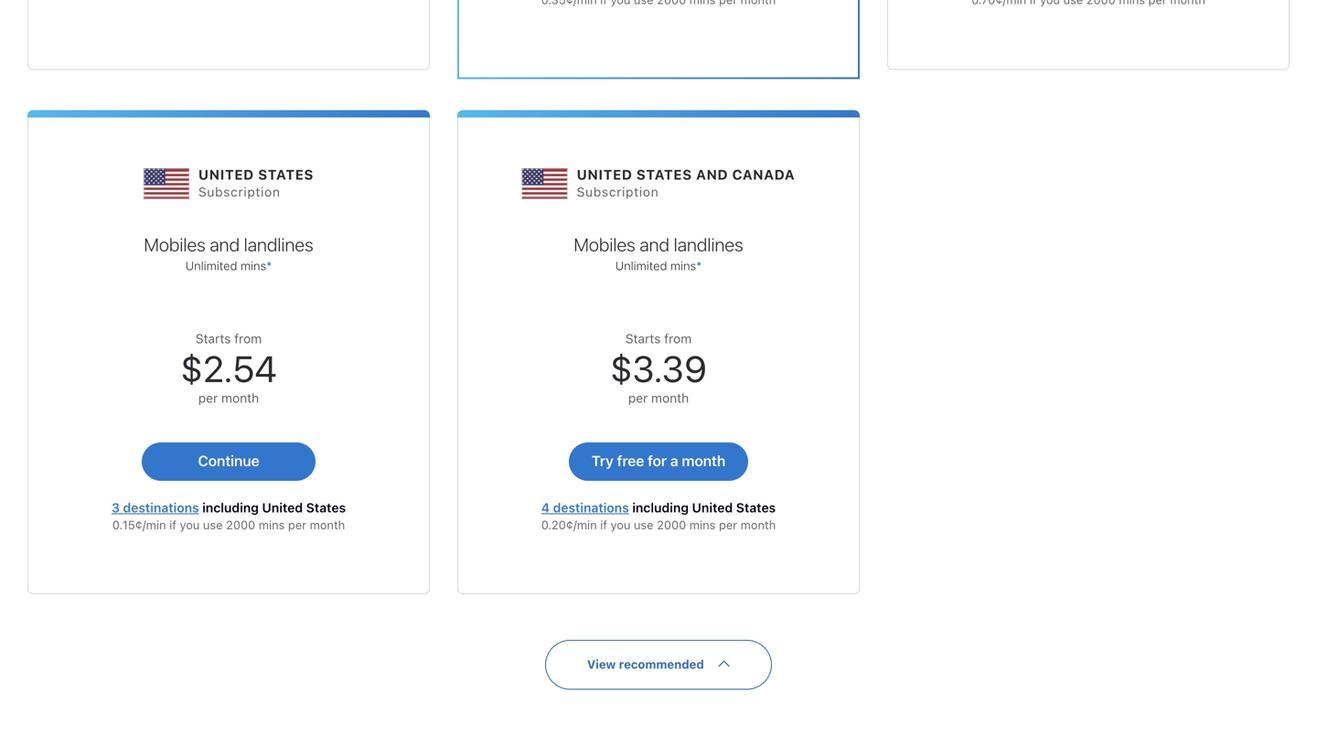 Task type: locate. For each thing, give the bounding box(es) containing it.
month inside 4 destinations including united states 0.20¢/min if you use 2000 mins per month
[[741, 518, 776, 532]]

states
[[258, 167, 314, 183], [637, 167, 692, 183], [306, 501, 346, 516], [736, 501, 776, 516]]

try free for a month
[[592, 453, 726, 470]]

if inside 4 destinations including united states 0.20¢/min if you use 2000 mins per month
[[600, 518, 607, 532]]

2 use from the left
[[634, 518, 654, 532]]

2 mobiles and landlines unlimited mins * from the left
[[574, 234, 743, 273]]

starts for $3.39
[[626, 331, 661, 346]]

0 horizontal spatial *
[[266, 259, 272, 273]]

2 horizontal spatial and
[[696, 167, 728, 183]]

1 mobiles from the left
[[144, 234, 206, 255]]

0 horizontal spatial and
[[210, 234, 240, 255]]

1 horizontal spatial subscription
[[577, 185, 659, 200]]

and down united states subscription
[[210, 234, 240, 255]]

starts from $3.39 per month
[[610, 331, 707, 406]]

0 horizontal spatial subscription
[[198, 185, 281, 200]]

0 horizontal spatial landlines
[[244, 234, 313, 255]]

united right united states 'image'
[[198, 167, 254, 183]]

from up $3.39
[[664, 331, 692, 346]]

mobiles and landlines unlimited mins * down united states and canada subscription
[[574, 234, 743, 273]]

1 unlimited from the left
[[186, 259, 237, 273]]

0 horizontal spatial from
[[234, 331, 262, 346]]

use
[[203, 518, 223, 532], [634, 518, 654, 532]]

0 horizontal spatial unlimited
[[186, 259, 237, 273]]

if inside "3 destinations including united states 0.15¢/min if you use 2000 mins per month"
[[169, 518, 176, 532]]

destinations inside 4 destinations including united states 0.20¢/min if you use 2000 mins per month
[[553, 501, 629, 516]]

starts
[[196, 331, 231, 346], [626, 331, 661, 346]]

including down try free for a month link at the bottom of page
[[632, 501, 689, 516]]

and
[[696, 167, 728, 183], [210, 234, 240, 255], [640, 234, 670, 255]]

unlimited
[[186, 259, 237, 273], [615, 259, 667, 273]]

you for $2.54
[[180, 518, 200, 532]]

from for $2.54
[[234, 331, 262, 346]]

3 destinations including united states 0.15¢/min if you use 2000 mins per month
[[112, 501, 346, 532]]

1 destinations from the left
[[123, 501, 199, 516]]

2 mobiles from the left
[[574, 234, 636, 255]]

1 if from the left
[[169, 518, 176, 532]]

unlimited for $3.39
[[615, 259, 667, 273]]

including down continue link
[[202, 501, 259, 516]]

1 * link from the left
[[266, 259, 272, 273]]

2000 for $3.39
[[657, 518, 686, 532]]

from inside starts from $2.54 per month
[[234, 331, 262, 346]]

view recommended
[[587, 658, 704, 672]]

landlines down united states and canada subscription
[[674, 234, 743, 255]]

1 starts from the left
[[196, 331, 231, 346]]

per
[[198, 391, 218, 406], [628, 391, 648, 406], [288, 518, 307, 532], [719, 518, 737, 532]]

1 landlines from the left
[[244, 234, 313, 255]]

2000 inside "3 destinations including united states 0.15¢/min if you use 2000 mins per month"
[[226, 518, 255, 532]]

0 horizontal spatial mobiles and landlines unlimited mins *
[[144, 234, 313, 273]]

2000 down a
[[657, 518, 686, 532]]

2000 down continue link
[[226, 518, 255, 532]]

* down united states and canada subscription
[[696, 259, 702, 273]]

use inside 4 destinations including united states 0.20¢/min if you use 2000 mins per month
[[634, 518, 654, 532]]

1 horizontal spatial including
[[632, 501, 689, 516]]

and down united states and canada subscription
[[640, 234, 670, 255]]

2000
[[226, 518, 255, 532], [657, 518, 686, 532]]

2 if from the left
[[600, 518, 607, 532]]

2 you from the left
[[611, 518, 631, 532]]

you down 3 destinations button
[[180, 518, 200, 532]]

2 destinations from the left
[[553, 501, 629, 516]]

starts up $3.39
[[626, 331, 661, 346]]

if for $2.54
[[169, 518, 176, 532]]

$3.39
[[610, 347, 707, 390]]

* for $3.39
[[696, 259, 702, 273]]

united down continue link
[[262, 501, 303, 516]]

1 horizontal spatial 2000
[[657, 518, 686, 532]]

from for $3.39
[[664, 331, 692, 346]]

2 landlines from the left
[[674, 234, 743, 255]]

1 including from the left
[[202, 501, 259, 516]]

starts inside starts from $2.54 per month
[[196, 331, 231, 346]]

you down 4 destinations button
[[611, 518, 631, 532]]

0 horizontal spatial you
[[180, 518, 200, 532]]

starts inside starts from $3.39 per month
[[626, 331, 661, 346]]

if down 3 destinations button
[[169, 518, 176, 532]]

and left canada
[[696, 167, 728, 183]]

destinations up 0.15¢/min
[[123, 501, 199, 516]]

mins down continue link
[[259, 518, 285, 532]]

including for $2.54
[[202, 501, 259, 516]]

unlimited for $2.54
[[186, 259, 237, 273]]

destinations
[[123, 501, 199, 516], [553, 501, 629, 516]]

0 horizontal spatial mobiles
[[144, 234, 206, 255]]

you inside "3 destinations including united states 0.15¢/min if you use 2000 mins per month"
[[180, 518, 200, 532]]

1 you from the left
[[180, 518, 200, 532]]

*
[[266, 259, 272, 273], [696, 259, 702, 273]]

2 * link from the left
[[696, 259, 702, 273]]

2 * from the left
[[696, 259, 702, 273]]

1 horizontal spatial if
[[600, 518, 607, 532]]

if
[[169, 518, 176, 532], [600, 518, 607, 532]]

2 including from the left
[[632, 501, 689, 516]]

1 mobiles and landlines unlimited mins * from the left
[[144, 234, 313, 273]]

subscription
[[198, 185, 281, 200], [577, 185, 659, 200]]

1 horizontal spatial *
[[696, 259, 702, 273]]

united inside "3 destinations including united states 0.15¢/min if you use 2000 mins per month"
[[262, 501, 303, 516]]

starts for $2.54
[[196, 331, 231, 346]]

1 from from the left
[[234, 331, 262, 346]]

destinations for $2.54
[[123, 501, 199, 516]]

month
[[221, 391, 259, 406], [651, 391, 689, 406], [682, 453, 726, 470], [310, 518, 345, 532], [741, 518, 776, 532]]

including inside "3 destinations including united states 0.15¢/min if you use 2000 mins per month"
[[202, 501, 259, 516]]

subscription right united states 'image'
[[198, 185, 281, 200]]

use for $3.39
[[634, 518, 654, 532]]

including
[[202, 501, 259, 516], [632, 501, 689, 516]]

try free for a month link
[[569, 443, 748, 481]]

* link down united states subscription
[[266, 259, 272, 273]]

starts from $2.54 per month
[[181, 331, 277, 406]]

mins down united states and canada subscription
[[670, 259, 696, 273]]

0 horizontal spatial destinations
[[123, 501, 199, 516]]

you
[[180, 518, 200, 532], [611, 518, 631, 532]]

2 subscription from the left
[[577, 185, 659, 200]]

landlines for $3.39
[[674, 234, 743, 255]]

1 horizontal spatial mobiles
[[574, 234, 636, 255]]

2 unlimited from the left
[[615, 259, 667, 273]]

0 horizontal spatial * link
[[266, 259, 272, 273]]

united right united states and canada image
[[577, 167, 633, 183]]

1 horizontal spatial * link
[[696, 259, 702, 273]]

* link down united states and canada subscription
[[696, 259, 702, 273]]

* down united states subscription
[[266, 259, 272, 273]]

1 * from the left
[[266, 259, 272, 273]]

month inside starts from $2.54 per month
[[221, 391, 259, 406]]

1 horizontal spatial you
[[611, 518, 631, 532]]

from inside starts from $3.39 per month
[[664, 331, 692, 346]]

1 horizontal spatial landlines
[[674, 234, 743, 255]]

0 horizontal spatial including
[[202, 501, 259, 516]]

try
[[592, 453, 614, 470]]

3 destinations button
[[112, 501, 199, 516]]

if down 4 destinations button
[[600, 518, 607, 532]]

2 from from the left
[[664, 331, 692, 346]]

mins down united states subscription
[[240, 259, 266, 273]]

starts up $2.54
[[196, 331, 231, 346]]

mins
[[240, 259, 266, 273], [670, 259, 696, 273], [259, 518, 285, 532], [690, 518, 716, 532]]

mobiles and landlines unlimited mins *
[[144, 234, 313, 273], [574, 234, 743, 273]]

0 horizontal spatial starts
[[196, 331, 231, 346]]

1 2000 from the left
[[226, 518, 255, 532]]

united inside united states and canada subscription
[[577, 167, 633, 183]]

and for $3.39
[[640, 234, 670, 255]]

2 2000 from the left
[[657, 518, 686, 532]]

2 starts from the left
[[626, 331, 661, 346]]

1 horizontal spatial unlimited
[[615, 259, 667, 273]]

including inside 4 destinations including united states 0.20¢/min if you use 2000 mins per month
[[632, 501, 689, 516]]

1 horizontal spatial use
[[634, 518, 654, 532]]

$2.54
[[181, 347, 277, 390]]

per inside "3 destinations including united states 0.15¢/min if you use 2000 mins per month"
[[288, 518, 307, 532]]

1 horizontal spatial destinations
[[553, 501, 629, 516]]

use down try free for a month link at the bottom of page
[[634, 518, 654, 532]]

1 use from the left
[[203, 518, 223, 532]]

you inside 4 destinations including united states 0.20¢/min if you use 2000 mins per month
[[611, 518, 631, 532]]

per inside 4 destinations including united states 0.20¢/min if you use 2000 mins per month
[[719, 518, 737, 532]]

destinations inside "3 destinations including united states 0.15¢/min if you use 2000 mins per month"
[[123, 501, 199, 516]]

use down continue link
[[203, 518, 223, 532]]

1 horizontal spatial from
[[664, 331, 692, 346]]

0 horizontal spatial if
[[169, 518, 176, 532]]

mins down try free for a month link at the bottom of page
[[690, 518, 716, 532]]

0 horizontal spatial 2000
[[226, 518, 255, 532]]

2000 inside 4 destinations including united states 0.20¢/min if you use 2000 mins per month
[[657, 518, 686, 532]]

mobiles and landlines unlimited mins * down united states subscription
[[144, 234, 313, 273]]

1 subscription from the left
[[198, 185, 281, 200]]

mobiles
[[144, 234, 206, 255], [574, 234, 636, 255]]

landlines down united states subscription
[[244, 234, 313, 255]]

from up $2.54
[[234, 331, 262, 346]]

use inside "3 destinations including united states 0.15¢/min if you use 2000 mins per month"
[[203, 518, 223, 532]]

from
[[234, 331, 262, 346], [664, 331, 692, 346]]

states inside united states subscription
[[258, 167, 314, 183]]

united inside 4 destinations including united states 0.20¢/min if you use 2000 mins per month
[[692, 501, 733, 516]]

united states image
[[144, 152, 189, 207]]

use for $2.54
[[203, 518, 223, 532]]

destinations up 0.20¢/min
[[553, 501, 629, 516]]

united down try free for a month link at the bottom of page
[[692, 501, 733, 516]]

united
[[198, 167, 254, 183], [577, 167, 633, 183], [262, 501, 303, 516], [692, 501, 733, 516]]

subscription right united states and canada image
[[577, 185, 659, 200]]

0 horizontal spatial use
[[203, 518, 223, 532]]

month inside starts from $3.39 per month
[[651, 391, 689, 406]]

1 horizontal spatial and
[[640, 234, 670, 255]]

* link
[[266, 259, 272, 273], [696, 259, 702, 273]]

landlines
[[244, 234, 313, 255], [674, 234, 743, 255]]

1 horizontal spatial starts
[[626, 331, 661, 346]]

1 horizontal spatial mobiles and landlines unlimited mins *
[[574, 234, 743, 273]]

4 destinations including united states 0.20¢/min if you use 2000 mins per month
[[541, 501, 776, 532]]



Task type: describe. For each thing, give the bounding box(es) containing it.
canada
[[732, 167, 795, 183]]

0.15¢/min
[[112, 518, 166, 532]]

mobiles for $3.39
[[574, 234, 636, 255]]

destinations for $3.39
[[553, 501, 629, 516]]

states inside united states and canada subscription
[[637, 167, 692, 183]]

continue link
[[142, 443, 316, 481]]

4 destinations button
[[541, 501, 629, 516]]

and inside united states and canada subscription
[[696, 167, 728, 183]]

per inside starts from $2.54 per month
[[198, 391, 218, 406]]

4
[[541, 501, 550, 516]]

states inside "3 destinations including united states 0.15¢/min if you use 2000 mins per month"
[[306, 501, 346, 516]]

free
[[617, 453, 644, 470]]

and for $2.54
[[210, 234, 240, 255]]

if for $3.39
[[600, 518, 607, 532]]

landlines for $2.54
[[244, 234, 313, 255]]

* link for $2.54
[[266, 259, 272, 273]]

view recommended button
[[545, 641, 772, 690]]

3
[[112, 501, 120, 516]]

states inside 4 destinations including united states 0.20¢/min if you use 2000 mins per month
[[736, 501, 776, 516]]

mobiles for $2.54
[[144, 234, 206, 255]]

a
[[670, 453, 678, 470]]

united states and canada subscription
[[577, 167, 795, 200]]

mobiles and landlines unlimited mins * for $2.54
[[144, 234, 313, 273]]

view
[[587, 658, 616, 672]]

united states subscription
[[198, 167, 314, 200]]

continue
[[198, 453, 259, 470]]

including for $3.39
[[632, 501, 689, 516]]

you for $3.39
[[611, 518, 631, 532]]

month for for
[[682, 453, 726, 470]]

united states and canada image
[[522, 152, 568, 207]]

united inside united states subscription
[[198, 167, 254, 183]]

month for $2.54
[[221, 391, 259, 406]]

subscription inside united states subscription
[[198, 185, 281, 200]]

month inside "3 destinations including united states 0.15¢/min if you use 2000 mins per month"
[[310, 518, 345, 532]]

2000 for $2.54
[[226, 518, 255, 532]]

per inside starts from $3.39 per month
[[628, 391, 648, 406]]

subscription inside united states and canada subscription
[[577, 185, 659, 200]]

month for $3.39
[[651, 391, 689, 406]]

mins inside 4 destinations including united states 0.20¢/min if you use 2000 mins per month
[[690, 518, 716, 532]]

recommended
[[619, 658, 704, 672]]

* link for $3.39
[[696, 259, 702, 273]]

mins inside "3 destinations including united states 0.15¢/min if you use 2000 mins per month"
[[259, 518, 285, 532]]

mobiles and landlines unlimited mins * for $3.39
[[574, 234, 743, 273]]

0.20¢/min
[[541, 518, 597, 532]]

for
[[648, 453, 667, 470]]

* for $2.54
[[266, 259, 272, 273]]



Task type: vqa. For each thing, say whether or not it's contained in the screenshot.
Starts to the right
yes



